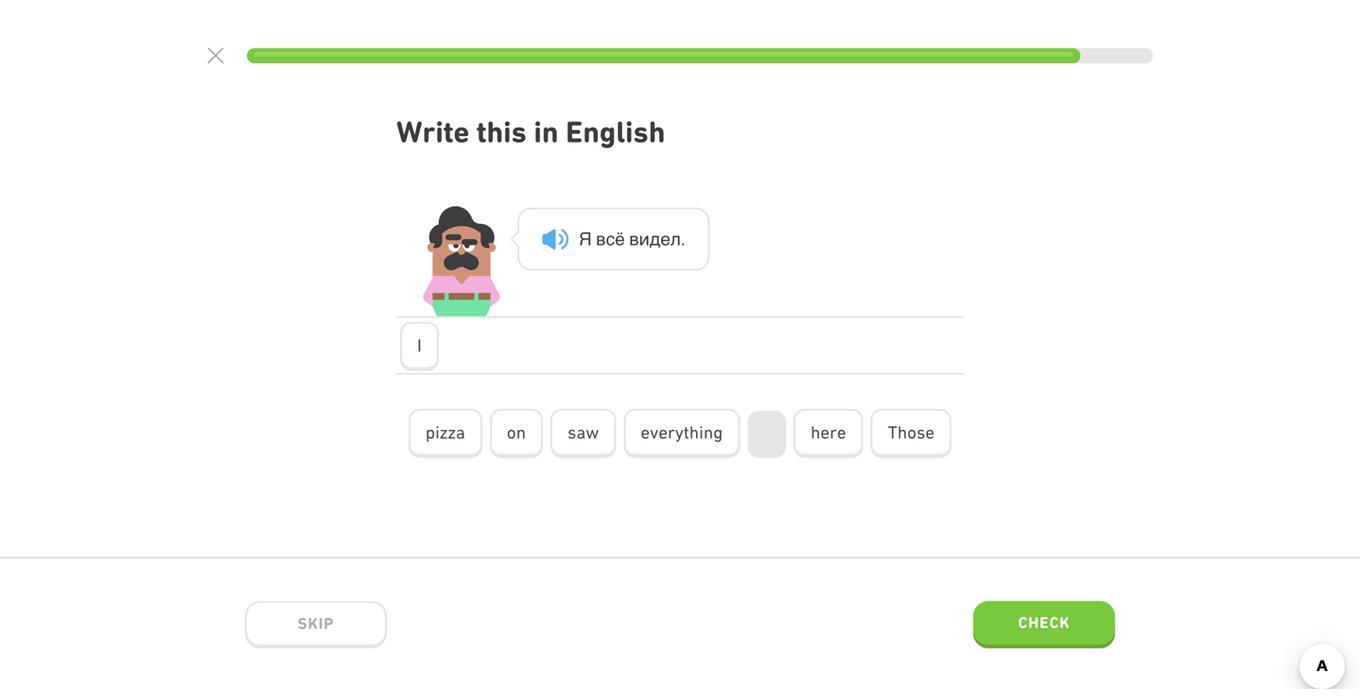 Task type: vqa. For each thing, say whether or not it's contained in the screenshot.
PIZZA
yes



Task type: locate. For each thing, give the bounding box(es) containing it.
progress bar
[[247, 48, 1154, 63]]

skip
[[298, 615, 334, 633]]

в right ё
[[630, 229, 639, 249]]

и
[[639, 229, 650, 249]]

в for и
[[630, 229, 639, 249]]

2 в from the left
[[630, 229, 639, 249]]

1 в from the left
[[596, 229, 606, 249]]

в
[[596, 229, 606, 249], [630, 229, 639, 249]]

.
[[681, 229, 685, 249]]

1 horizontal spatial в
[[630, 229, 639, 249]]

в right я
[[596, 229, 606, 249]]

в с ё
[[596, 229, 625, 249]]

those button
[[871, 409, 952, 458]]

on button
[[490, 409, 543, 458]]

everything
[[641, 423, 723, 443]]

0 horizontal spatial в
[[596, 229, 606, 249]]

check
[[1019, 614, 1071, 632]]

е
[[661, 229, 671, 249]]

write
[[396, 115, 470, 150]]

english
[[566, 115, 666, 150]]



Task type: describe. For each thing, give the bounding box(es) containing it.
с
[[606, 229, 615, 249]]

in
[[534, 115, 559, 150]]

pizza button
[[409, 409, 483, 458]]

i
[[417, 336, 422, 356]]

я
[[579, 229, 592, 249]]

write this in english
[[396, 115, 666, 150]]

on
[[507, 423, 526, 443]]

в и д е л .
[[630, 229, 685, 249]]

here
[[811, 423, 847, 443]]

pizza
[[426, 423, 465, 443]]

those
[[888, 423, 935, 443]]

ё
[[615, 229, 625, 249]]

i button
[[400, 322, 439, 371]]

skip button
[[245, 602, 387, 649]]

в for с
[[596, 229, 606, 249]]

check button
[[974, 602, 1116, 649]]

here button
[[794, 409, 864, 458]]

saw button
[[551, 409, 616, 458]]

everything button
[[624, 409, 740, 458]]

this
[[477, 115, 527, 150]]

saw
[[568, 423, 599, 443]]

л
[[671, 229, 681, 249]]

д
[[650, 229, 661, 249]]



